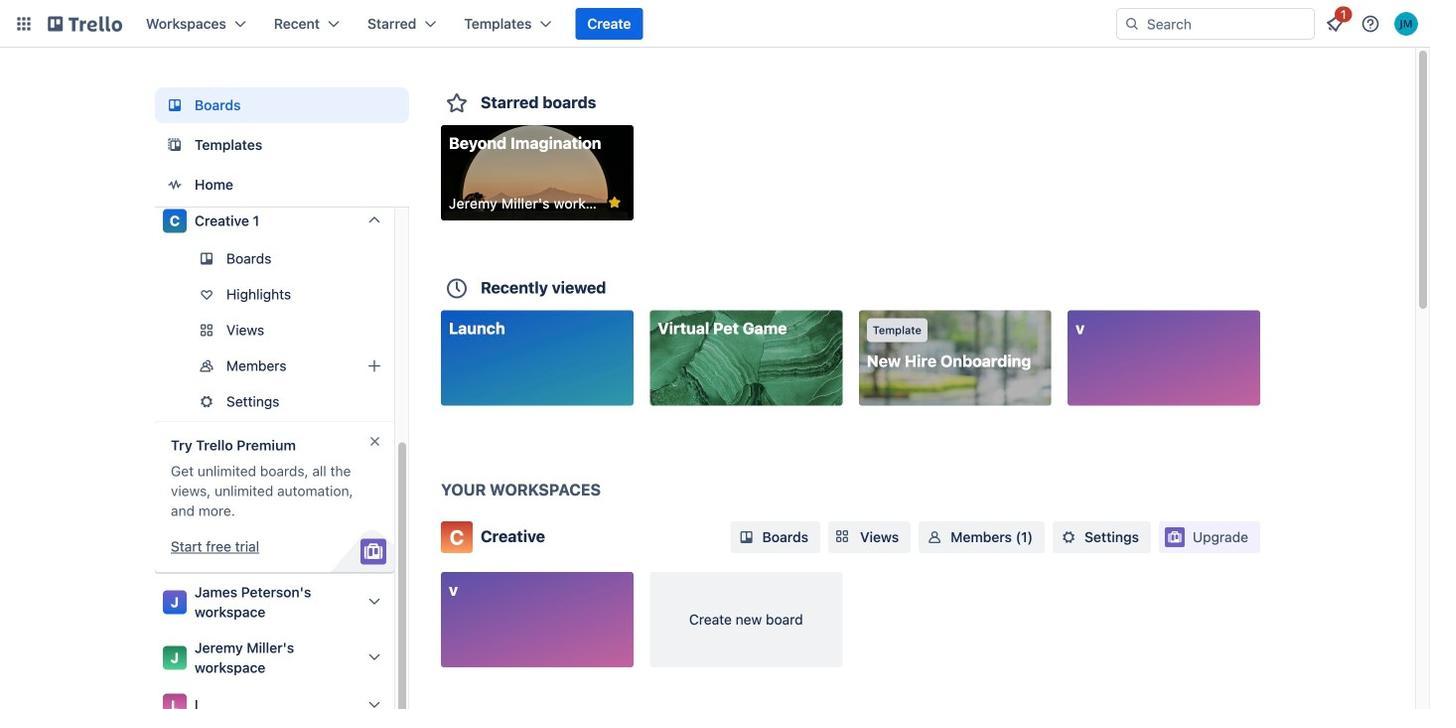 Task type: describe. For each thing, give the bounding box(es) containing it.
1 sm image from the left
[[925, 527, 945, 547]]

Search field
[[1140, 10, 1314, 38]]

jeremy miller (jeremymiller198) image
[[1395, 12, 1418, 36]]

1 notification image
[[1323, 12, 1347, 36]]

2 sm image from the left
[[1059, 527, 1079, 547]]

open information menu image
[[1361, 14, 1381, 34]]

search image
[[1124, 16, 1140, 32]]

3 forward image from the top
[[390, 390, 414, 414]]

board image
[[163, 93, 187, 117]]

primary element
[[0, 0, 1430, 48]]

template board image
[[163, 133, 187, 157]]

1 forward image from the top
[[390, 318, 414, 342]]



Task type: vqa. For each thing, say whether or not it's contained in the screenshot.
Save button
no



Task type: locate. For each thing, give the bounding box(es) containing it.
home image
[[163, 173, 187, 197]]

0 horizontal spatial sm image
[[925, 527, 945, 547]]

forward image
[[390, 318, 414, 342], [390, 354, 414, 378], [390, 390, 414, 414]]

2 vertical spatial forward image
[[390, 390, 414, 414]]

add image
[[363, 354, 386, 378]]

2 forward image from the top
[[390, 354, 414, 378]]

0 vertical spatial forward image
[[390, 318, 414, 342]]

sm image
[[737, 527, 756, 547]]

sm image
[[925, 527, 945, 547], [1059, 527, 1079, 547]]

back to home image
[[48, 8, 122, 40]]

1 horizontal spatial sm image
[[1059, 527, 1079, 547]]

1 vertical spatial forward image
[[390, 354, 414, 378]]



